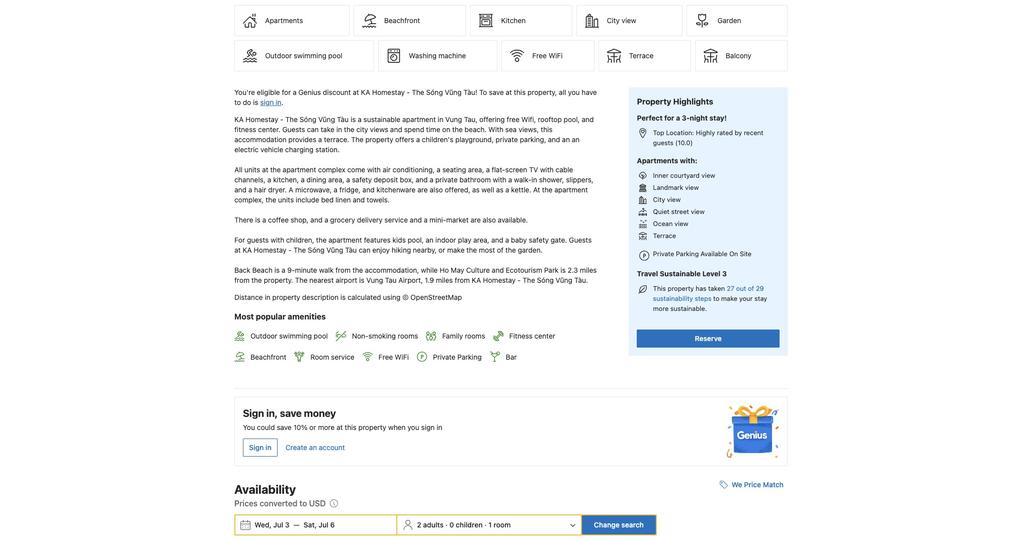 Task type: vqa. For each thing, say whether or not it's contained in the screenshot.
safety to the left
yes



Task type: locate. For each thing, give the bounding box(es) containing it.
in inside the sign in, save money you could save 10% or more at this property when you sign in
[[437, 424, 442, 432]]

as right "well"
[[496, 186, 504, 194]]

0 horizontal spatial jul
[[273, 521, 283, 530]]

apartments
[[265, 16, 303, 25], [637, 156, 678, 165]]

tàu.
[[574, 276, 588, 285]]

2 horizontal spatial to
[[713, 295, 720, 303]]

out
[[736, 285, 746, 293]]

street
[[671, 208, 689, 216]]

from up airport
[[336, 266, 351, 275]]

to inside the to make your stay more sustainable.
[[713, 295, 720, 303]]

1 vertical spatial free wifi
[[379, 353, 409, 362]]

view down street
[[675, 220, 689, 228]]

0 horizontal spatial sign
[[260, 98, 274, 107]]

1 horizontal spatial for
[[665, 114, 674, 122]]

pool up discount
[[328, 51, 342, 60]]

back
[[234, 266, 250, 275]]

property
[[366, 135, 393, 144], [668, 285, 694, 293], [272, 293, 300, 302], [359, 424, 386, 432]]

features
[[364, 236, 391, 245]]

change search
[[594, 521, 644, 530]]

service up kids at the top left of page
[[385, 216, 408, 224]]

homestay inside you're eligible for a genius discount at ka homestay - the sóng vũng tàu! to save at this property, all you have to do is
[[372, 88, 405, 97]]

1 horizontal spatial wifi
[[549, 51, 563, 60]]

private
[[653, 250, 674, 258], [433, 353, 456, 362]]

0 vertical spatial pool
[[328, 51, 342, 60]]

walk-
[[514, 176, 532, 184]]

1 vertical spatial guests
[[247, 236, 269, 245]]

playground,
[[456, 135, 494, 144]]

usd
[[309, 499, 326, 509]]

0 horizontal spatial 3
[[285, 521, 290, 530]]

inner
[[653, 171, 669, 180]]

the down dryer.
[[266, 196, 276, 204]]

night
[[690, 114, 708, 122]]

0 horizontal spatial are
[[418, 186, 428, 194]]

0 horizontal spatial can
[[307, 125, 319, 134]]

guests inside ka homestay - the sóng vũng tàu is a sustainable apartment in vung tau, offering free wifi, rooftop pool, and fitness center. guests can take in the city views and spend time on the beach. with sea views, this accommodation provides a terrace. the property offers a children's playground, private parking, and an an electric vehicle charging station. all units at the apartment complex come with air conditioning, a seating area, a flat-screen tv with cable channels, a kitchen, a dining area, a safety deposit box, and a private bathroom with a walk-in shower, slippers, and a hair dryer. a microwave, a fridge, and kitchenware are also offered, as well as a kettle. at the apartment complex, the units include bed linen and towels. there is a coffee shop, and a grocery delivery service and a mini-market are also available. for guests with children, the apartment features kids pool, an indoor play area, and a baby safety gate. guests at ka homestay - the sóng vũng tàu can enjoy hiking nearby, or make the most of the garden. back beach is a 9-minute walk from the accommodation, while ho may culture and ecotourism park is 2.3 miles from the property. the nearest airport is vung tau airport, 1.9 miles from ka homestay - the sóng vũng tàu.
[[247, 236, 269, 245]]

1 vertical spatial to
[[713, 295, 720, 303]]

available.
[[498, 216, 528, 224]]

1 vertical spatial parking
[[457, 353, 482, 362]]

the left city in the top left of the page
[[344, 125, 355, 134]]

tàu up terrace.
[[337, 115, 349, 124]]

accommodation
[[234, 135, 287, 144]]

0 horizontal spatial vung
[[366, 276, 383, 285]]

3-
[[682, 114, 690, 122]]

of inside 27 out of 29 sustainability steps
[[748, 285, 754, 293]]

1 horizontal spatial parking
[[676, 250, 699, 258]]

vũng inside you're eligible for a genius discount at ka homestay - the sóng vũng tàu! to save at this property, all you have to do is
[[445, 88, 462, 97]]

family
[[442, 332, 463, 341]]

1 vertical spatial beachfront
[[251, 353, 286, 362]]

wed, jul 3 — sat, jul 6
[[255, 521, 335, 530]]

the up provides
[[285, 115, 298, 124]]

jul right wed, at the left of page
[[273, 521, 283, 530]]

0 horizontal spatial for
[[282, 88, 291, 97]]

—
[[294, 521, 300, 530]]

sign down eligible
[[260, 98, 274, 107]]

0 vertical spatial make
[[447, 246, 465, 255]]

the down ecotourism
[[523, 276, 535, 285]]

this inside you're eligible for a genius discount at ka homestay - the sóng vũng tàu! to save at this property, all you have to do is
[[514, 88, 526, 97]]

vũng down 2.3
[[556, 276, 573, 285]]

the inside you're eligible for a genius discount at ka homestay - the sóng vũng tàu! to save at this property, all you have to do is
[[412, 88, 424, 97]]

outdoor down apartments button
[[265, 51, 292, 60]]

for up .
[[282, 88, 291, 97]]

2 vertical spatial this
[[345, 424, 357, 432]]

a left genius
[[293, 88, 297, 97]]

washing machine button
[[378, 40, 498, 72]]

as
[[472, 186, 480, 194], [496, 186, 504, 194]]

·
[[446, 521, 448, 530], [485, 521, 487, 530]]

this inside ka homestay - the sóng vũng tàu is a sustainable apartment in vung tau, offering free wifi, rooftop pool, and fitness center. guests can take in the city views and spend time on the beach. with sea views, this accommodation provides a terrace. the property offers a children's playground, private parking, and an an electric vehicle charging station. all units at the apartment complex come with air conditioning, a seating area, a flat-screen tv with cable channels, a kitchen, a dining area, a safety deposit box, and a private bathroom with a walk-in shower, slippers, and a hair dryer. a microwave, a fridge, and kitchenware are also offered, as well as a kettle. at the apartment complex, the units include bed linen and towels. there is a coffee shop, and a grocery delivery service and a mini-market are also available. for guests with children, the apartment features kids pool, an indoor play area, and a baby safety gate. guests at ka homestay - the sóng vũng tàu can enjoy hiking nearby, or make the most of the garden. back beach is a 9-minute walk from the accommodation, while ho may culture and ecotourism park is 2.3 miles from the property. the nearest airport is vung tau airport, 1.9 miles from ka homestay - the sóng vũng tàu.
[[541, 125, 553, 134]]

genius
[[299, 88, 321, 97]]

adults
[[423, 521, 444, 530]]

all
[[559, 88, 566, 97]]

and left mini-
[[410, 216, 422, 224]]

outdoor swimming pool
[[265, 51, 342, 60], [251, 332, 328, 341]]

homestay up sustainable
[[372, 88, 405, 97]]

free wifi inside the free wifi button
[[533, 51, 563, 60]]

of right most
[[497, 246, 504, 255]]

parking
[[676, 250, 699, 258], [457, 353, 482, 362]]

ocean
[[653, 220, 673, 228]]

1 vertical spatial you
[[408, 424, 419, 432]]

beachfront button
[[354, 5, 467, 36]]

0 horizontal spatial guests
[[247, 236, 269, 245]]

garden button
[[687, 5, 788, 36]]

units up 'channels,'
[[244, 166, 260, 174]]

make down the play in the top of the page
[[447, 246, 465, 255]]

1 vertical spatial wifi
[[395, 353, 409, 362]]

1 vertical spatial private
[[433, 353, 456, 362]]

0 vertical spatial beachfront
[[384, 16, 420, 25]]

0 horizontal spatial more
[[318, 424, 335, 432]]

guests up provides
[[282, 125, 305, 134]]

1 vertical spatial for
[[665, 114, 674, 122]]

0 vertical spatial wifi
[[549, 51, 563, 60]]

at up account
[[337, 424, 343, 432]]

safety
[[352, 176, 372, 184], [529, 236, 549, 245]]

or down indoor
[[439, 246, 445, 255]]

3 left —
[[285, 521, 290, 530]]

taken
[[708, 285, 725, 293]]

money
[[304, 408, 336, 419]]

apartment up kitchen,
[[283, 166, 316, 174]]

outdoor swimming pool down 'most popular amenities'
[[251, 332, 328, 341]]

1 vertical spatial are
[[471, 216, 481, 224]]

private parking available on site
[[653, 250, 752, 258]]

1 horizontal spatial free
[[533, 51, 547, 60]]

0 vertical spatial free wifi
[[533, 51, 563, 60]]

outdoor swimming pool down apartments button
[[265, 51, 342, 60]]

free wifi up property,
[[533, 51, 563, 60]]

the down 'minute'
[[295, 276, 308, 285]]

view down landmark view
[[667, 196, 681, 204]]

2
[[417, 521, 421, 530]]

1 vertical spatial private
[[435, 176, 458, 184]]

you inside you're eligible for a genius discount at ka homestay - the sóng vũng tàu! to save at this property, all you have to do is
[[568, 88, 580, 97]]

1 horizontal spatial apartments
[[637, 156, 678, 165]]

tàu
[[337, 115, 349, 124], [345, 246, 357, 255]]

sign inside sign in link
[[249, 444, 264, 452]]

1 horizontal spatial guests
[[569, 236, 592, 245]]

sign in link
[[243, 439, 278, 457]]

site
[[740, 250, 752, 258]]

1 horizontal spatial pool
[[328, 51, 342, 60]]

2 vertical spatial save
[[277, 424, 292, 432]]

area, down complex
[[328, 176, 344, 184]]

in down tv
[[532, 176, 537, 184]]

0 vertical spatial outdoor
[[265, 51, 292, 60]]

homestay up center. at the left of the page
[[246, 115, 278, 124]]

and down fridge,
[[353, 196, 365, 204]]

make inside ka homestay - the sóng vũng tàu is a sustainable apartment in vung tau, offering free wifi, rooftop pool, and fitness center. guests can take in the city views and spend time on the beach. with sea views, this accommodation provides a terrace. the property offers a children's playground, private parking, and an an electric vehicle charging station. all units at the apartment complex come with air conditioning, a seating area, a flat-screen tv with cable channels, a kitchen, a dining area, a safety deposit box, and a private bathroom with a walk-in shower, slippers, and a hair dryer. a microwave, a fridge, and kitchenware are also offered, as well as a kettle. at the apartment complex, the units include bed linen and towels. there is a coffee shop, and a grocery delivery service and a mini-market are also available. for guests with children, the apartment features kids pool, an indoor play area, and a baby safety gate. guests at ka homestay - the sóng vũng tàu can enjoy hiking nearby, or make the most of the garden. back beach is a 9-minute walk from the accommodation, while ho may culture and ecotourism park is 2.3 miles from the property. the nearest airport is vung tau airport, 1.9 miles from ka homestay - the sóng vũng tàu.
[[447, 246, 465, 255]]

pool, up nearby,
[[408, 236, 424, 245]]

outdoor swimming pool inside button
[[265, 51, 342, 60]]

1 · from the left
[[446, 521, 448, 530]]

1 vertical spatial this
[[541, 125, 553, 134]]

make down 27
[[721, 295, 738, 303]]

save right "to"
[[489, 88, 504, 97]]

with:
[[680, 156, 698, 165]]

0 vertical spatial city view
[[607, 16, 637, 25]]

can down features
[[359, 246, 371, 255]]

city view inside button
[[607, 16, 637, 25]]

at inside the sign in, save money you could save 10% or more at this property when you sign in
[[337, 424, 343, 432]]

- up center. at the left of the page
[[280, 115, 283, 124]]

1 horizontal spatial also
[[483, 216, 496, 224]]

sign up you
[[243, 408, 264, 419]]

outdoor down popular
[[251, 332, 277, 341]]

make
[[447, 246, 465, 255], [721, 295, 738, 303]]

1 vertical spatial city
[[653, 196, 665, 204]]

hiking
[[392, 246, 411, 255]]

1 horizontal spatial this
[[514, 88, 526, 97]]

pool, right rooftop
[[564, 115, 580, 124]]

27 out of 29 sustainability steps
[[653, 285, 764, 303]]

1 vertical spatial guests
[[569, 236, 592, 245]]

0 horizontal spatial to
[[234, 98, 241, 107]]

sign inside the sign in, save money you could save 10% or more at this property when you sign in
[[243, 408, 264, 419]]

1 vertical spatial units
[[278, 196, 294, 204]]

· left 0
[[446, 521, 448, 530]]

1 vertical spatial vung
[[366, 276, 383, 285]]

2 rooms from the left
[[465, 332, 485, 341]]

courtyard
[[670, 171, 700, 180]]

a left the coffee
[[262, 216, 266, 224]]

parking down the family rooms on the bottom of page
[[457, 353, 482, 362]]

the right at
[[542, 186, 553, 194]]

safety up garden.
[[529, 236, 549, 245]]

sóng
[[426, 88, 443, 97], [300, 115, 316, 124], [308, 246, 325, 255], [537, 276, 554, 285]]

0 vertical spatial sign
[[243, 408, 264, 419]]

1 horizontal spatial rooms
[[465, 332, 485, 341]]

to make your stay more sustainable.
[[653, 295, 767, 313]]

complex
[[318, 166, 346, 174]]

- down children,
[[288, 246, 292, 255]]

0 horizontal spatial parking
[[457, 353, 482, 362]]

1 horizontal spatial jul
[[319, 521, 329, 530]]

1 vertical spatial can
[[359, 246, 371, 255]]

1 horizontal spatial make
[[721, 295, 738, 303]]

1 horizontal spatial as
[[496, 186, 504, 194]]

0 vertical spatial vung
[[445, 115, 462, 124]]

0 vertical spatial swimming
[[294, 51, 326, 60]]

1 horizontal spatial safety
[[529, 236, 549, 245]]

area, up bathroom
[[468, 166, 484, 174]]

a
[[289, 186, 293, 194]]

apartments for apartments
[[265, 16, 303, 25]]

vung up on
[[445, 115, 462, 124]]

0 vertical spatial guests
[[282, 125, 305, 134]]

rooms right family in the left of the page
[[465, 332, 485, 341]]

vung left tau
[[366, 276, 383, 285]]

parking for private parking
[[457, 353, 482, 362]]

terrace inside button
[[629, 51, 654, 60]]

1 vertical spatial city view
[[653, 196, 681, 204]]

center.
[[258, 125, 281, 134]]

free up property,
[[533, 51, 547, 60]]

private for private parking
[[433, 353, 456, 362]]

culture
[[466, 266, 490, 275]]

10%
[[294, 424, 308, 432]]

are down "conditioning,"
[[418, 186, 428, 194]]

1 vertical spatial more
[[318, 424, 335, 432]]

service right room
[[331, 353, 355, 362]]

bar
[[506, 353, 517, 362]]

0 horizontal spatial wifi
[[395, 353, 409, 362]]

reserve
[[695, 335, 722, 343]]

tàu left enjoy
[[345, 246, 357, 255]]

0 vertical spatial private
[[653, 250, 674, 258]]

seating
[[442, 166, 466, 174]]

ka
[[361, 88, 370, 97], [234, 115, 244, 124], [243, 246, 252, 255], [472, 276, 481, 285]]

0 horizontal spatial private
[[433, 353, 456, 362]]

· left 1
[[485, 521, 487, 530]]

by
[[735, 129, 742, 137]]

city up terrace button
[[607, 16, 620, 25]]

of left 29
[[748, 285, 754, 293]]

vũng left the tàu!
[[445, 88, 462, 97]]

create an account link
[[286, 439, 345, 457]]

0 horizontal spatial private
[[435, 176, 458, 184]]

views,
[[519, 125, 539, 134]]

can up provides
[[307, 125, 319, 134]]

0 vertical spatial for
[[282, 88, 291, 97]]

0 vertical spatial to
[[234, 98, 241, 107]]

apartment
[[402, 115, 436, 124], [283, 166, 316, 174], [555, 186, 588, 194], [329, 236, 362, 245]]

1 horizontal spatial more
[[653, 305, 669, 313]]

or inside the sign in, save money you could save 10% or more at this property when you sign in
[[309, 424, 316, 432]]

1 horizontal spatial are
[[471, 216, 481, 224]]

a left baby at top
[[505, 236, 509, 245]]

sign in .
[[260, 98, 283, 107]]

homestay
[[372, 88, 405, 97], [246, 115, 278, 124], [254, 246, 287, 255], [483, 276, 516, 285]]

- up spend
[[407, 88, 410, 97]]

for left 3-
[[665, 114, 674, 122]]

city up quiet
[[653, 196, 665, 204]]

to left usd
[[300, 499, 307, 509]]

this left property,
[[514, 88, 526, 97]]

units
[[244, 166, 260, 174], [278, 196, 294, 204]]

a up dryer.
[[267, 176, 271, 184]]

2.3
[[568, 266, 578, 275]]

1 vertical spatial pool,
[[408, 236, 424, 245]]

1 horizontal spatial free wifi
[[533, 51, 563, 60]]

0 horizontal spatial city
[[607, 16, 620, 25]]

view up terrace button
[[622, 16, 637, 25]]

coffee
[[268, 216, 289, 224]]

kitchen,
[[273, 176, 299, 184]]

prices converted to usd
[[234, 499, 326, 509]]

1 vertical spatial apartments
[[637, 156, 678, 165]]

this inside the sign in, save money you could save 10% or more at this property when you sign in
[[345, 424, 357, 432]]

children
[[456, 521, 483, 530]]

property down property. at the left bottom of the page
[[272, 293, 300, 302]]

1 horizontal spatial vung
[[445, 115, 462, 124]]

guests
[[282, 125, 305, 134], [569, 236, 592, 245]]

sóng left the tàu!
[[426, 88, 443, 97]]

guests down the top
[[653, 139, 674, 147]]

1 vertical spatial sign
[[421, 424, 435, 432]]

garden
[[718, 16, 741, 25]]

nearby,
[[413, 246, 437, 255]]

free down non-smoking rooms
[[379, 353, 393, 362]]

beach.
[[465, 125, 487, 134]]

guests inside top location: highly rated by recent guests (10.0)
[[653, 139, 674, 147]]

1 vertical spatial miles
[[436, 276, 453, 285]]

1 vertical spatial save
[[280, 408, 302, 419]]

to
[[479, 88, 487, 97]]

apartments for apartments with:
[[637, 156, 678, 165]]

children,
[[286, 236, 314, 245]]

apartments inside button
[[265, 16, 303, 25]]

1 vertical spatial make
[[721, 295, 738, 303]]

sign inside the sign in, save money you could save 10% or more at this property when you sign in
[[421, 424, 435, 432]]

walk
[[319, 266, 334, 275]]

tàu!
[[464, 88, 477, 97]]

0 vertical spatial area,
[[468, 166, 484, 174]]

1 vertical spatial 3
[[285, 521, 290, 530]]

0 horizontal spatial units
[[244, 166, 260, 174]]

room
[[311, 353, 329, 362]]

3
[[722, 270, 727, 278], [285, 521, 290, 530]]

jul left 6
[[319, 521, 329, 530]]

sign down you
[[249, 444, 264, 452]]

the down washing
[[412, 88, 424, 97]]

guests
[[653, 139, 674, 147], [247, 236, 269, 245]]

1 vertical spatial tàu
[[345, 246, 357, 255]]

free
[[533, 51, 547, 60], [379, 353, 393, 362]]

1 vertical spatial safety
[[529, 236, 549, 245]]

to inside you're eligible for a genius discount at ka homestay - the sóng vũng tàu! to save at this property, all you have to do is
[[234, 98, 241, 107]]

0 horizontal spatial also
[[430, 186, 443, 194]]

more inside the sign in, save money you could save 10% or more at this property when you sign in
[[318, 424, 335, 432]]

0 horizontal spatial free
[[379, 353, 393, 362]]

wifi
[[549, 51, 563, 60], [395, 353, 409, 362]]

the
[[344, 125, 355, 134], [452, 125, 463, 134], [270, 166, 281, 174], [542, 186, 553, 194], [266, 196, 276, 204], [316, 236, 327, 245], [467, 246, 477, 255], [506, 246, 516, 255], [353, 266, 363, 275], [251, 276, 262, 285]]

0 horizontal spatial beachfront
[[251, 353, 286, 362]]

sóng inside you're eligible for a genius discount at ka homestay - the sóng vũng tàu! to save at this property, all you have to do is
[[426, 88, 443, 97]]

2 vertical spatial to
[[300, 499, 307, 509]]

most
[[234, 313, 254, 322]]

miles up "tàu."
[[580, 266, 597, 275]]

0 vertical spatial more
[[653, 305, 669, 313]]

2 · from the left
[[485, 521, 487, 530]]



Task type: describe. For each thing, give the bounding box(es) containing it.
screen
[[505, 166, 527, 174]]

bed
[[321, 196, 334, 204]]

with down the coffee
[[271, 236, 284, 245]]

of inside ka homestay - the sóng vũng tàu is a sustainable apartment in vung tau, offering free wifi, rooftop pool, and fitness center. guests can take in the city views and spend time on the beach. with sea views, this accommodation provides a terrace. the property offers a children's playground, private parking, and an an electric vehicle charging station. all units at the apartment complex come with air conditioning, a seating area, a flat-screen tv with cable channels, a kitchen, a dining area, a safety deposit box, and a private bathroom with a walk-in shower, slippers, and a hair dryer. a microwave, a fridge, and kitchenware are also offered, as well as a kettle. at the apartment complex, the units include bed linen and towels. there is a coffee shop, and a grocery delivery service and a mini-market are also available. for guests with children, the apartment features kids pool, an indoor play area, and a baby safety gate. guests at ka homestay - the sóng vũng tàu can enjoy hiking nearby, or make the most of the garden. back beach is a 9-minute walk from the accommodation, while ho may culture and ecotourism park is 2.3 miles from the property. the nearest airport is vung tau airport, 1.9 miles from ka homestay - the sóng vũng tàu.
[[497, 246, 504, 255]]

beachfront inside button
[[384, 16, 420, 25]]

and up towels. in the left of the page
[[363, 186, 375, 194]]

for inside you're eligible for a genius discount at ka homestay - the sóng vũng tàu! to save at this property, all you have to do is
[[282, 88, 291, 97]]

0 vertical spatial also
[[430, 186, 443, 194]]

vũng up "walk"
[[327, 246, 343, 255]]

parking for private parking available on site
[[676, 250, 699, 258]]

room service
[[311, 353, 355, 362]]

ka up fitness
[[234, 115, 244, 124]]

all
[[234, 166, 243, 174]]

in,
[[266, 408, 278, 419]]

indoor
[[436, 236, 456, 245]]

view inside button
[[622, 16, 637, 25]]

city view button
[[576, 5, 683, 36]]

ho
[[440, 266, 449, 275]]

is left sustainable
[[351, 115, 356, 124]]

in right the distance
[[265, 293, 270, 302]]

sea
[[505, 125, 517, 134]]

you inside the sign in, save money you could save 10% or more at this property when you sign in
[[408, 424, 419, 432]]

1 vertical spatial outdoor swimming pool
[[251, 332, 328, 341]]

kitchen
[[501, 16, 526, 25]]

family rooms
[[442, 332, 485, 341]]

1 horizontal spatial miles
[[580, 266, 597, 275]]

and up most
[[491, 236, 504, 245]]

fitness
[[509, 332, 533, 341]]

1 horizontal spatial to
[[300, 499, 307, 509]]

and down "conditioning,"
[[416, 176, 428, 184]]

using
[[383, 293, 401, 302]]

top
[[653, 129, 665, 137]]

gate.
[[551, 236, 567, 245]]

sóng down children,
[[308, 246, 325, 255]]

1 vertical spatial terrace
[[653, 232, 676, 240]]

is down airport
[[341, 293, 346, 302]]

the up airport
[[353, 266, 363, 275]]

0 vertical spatial tàu
[[337, 115, 349, 124]]

on
[[729, 250, 738, 258]]

view right courtyard
[[702, 171, 715, 180]]

at down for
[[234, 246, 241, 255]]

in up on
[[438, 115, 444, 124]]

is right there
[[255, 216, 260, 224]]

account
[[319, 444, 345, 452]]

the down "beach"
[[251, 276, 262, 285]]

a up station.
[[318, 135, 322, 144]]

match
[[763, 481, 784, 489]]

and up offers
[[390, 125, 402, 134]]

property inside the sign in, save money you could save 10% or more at this property when you sign in
[[359, 424, 386, 432]]

1 vertical spatial also
[[483, 216, 496, 224]]

play
[[458, 236, 472, 245]]

a left 3-
[[676, 114, 680, 122]]

sat, jul 6 button
[[300, 517, 339, 535]]

apartment down grocery
[[329, 236, 362, 245]]

a left 9-
[[282, 266, 285, 275]]

vũng up take
[[318, 115, 335, 124]]

sustainability
[[653, 295, 693, 303]]

air
[[383, 166, 391, 174]]

tau,
[[464, 115, 478, 124]]

0 horizontal spatial from
[[234, 276, 250, 285]]

apartment up spend
[[402, 115, 436, 124]]

1 jul from the left
[[273, 521, 283, 530]]

tau
[[385, 276, 397, 285]]

there
[[234, 216, 253, 224]]

create
[[286, 444, 307, 452]]

offered,
[[445, 186, 470, 194]]

outdoor inside 'outdoor swimming pool' button
[[265, 51, 292, 60]]

ka down culture
[[472, 276, 481, 285]]

airport
[[336, 276, 357, 285]]

homestay down culture
[[483, 276, 516, 285]]

terrace button
[[599, 40, 691, 72]]

free inside button
[[533, 51, 547, 60]]

the down baby at top
[[506, 246, 516, 255]]

and down have
[[582, 115, 594, 124]]

wifi inside button
[[549, 51, 563, 60]]

rooftop
[[538, 115, 562, 124]]

towels.
[[367, 196, 390, 204]]

accommodation,
[[365, 266, 419, 275]]

with up shower, on the top of page
[[540, 166, 554, 174]]

at right discount
[[353, 88, 359, 97]]

sign for in,
[[243, 408, 264, 419]]

shower,
[[539, 176, 564, 184]]

machine
[[439, 51, 466, 60]]

and up complex,
[[234, 186, 247, 194]]

at
[[533, 186, 540, 194]]

1 vertical spatial outdoor
[[251, 332, 277, 341]]

may
[[451, 266, 464, 275]]

1 horizontal spatial units
[[278, 196, 294, 204]]

offers
[[395, 135, 414, 144]]

balcony button
[[695, 40, 788, 72]]

view down courtyard
[[685, 184, 699, 192]]

0 vertical spatial are
[[418, 186, 428, 194]]

ka inside you're eligible for a genius discount at ka homestay - the sóng vũng tàu! to save at this property, all you have to do is
[[361, 88, 370, 97]]

1 horizontal spatial city view
[[653, 196, 681, 204]]

inner courtyard view
[[653, 171, 715, 180]]

dining
[[307, 176, 326, 184]]

is left 2.3
[[561, 266, 566, 275]]

1 horizontal spatial 3
[[722, 270, 727, 278]]

genius property image image
[[727, 406, 779, 458]]

the right on
[[452, 125, 463, 134]]

travel
[[637, 270, 658, 278]]

ka homestay - the sóng vũng tàu is a sustainable apartment in vung tau, offering free wifi, rooftop pool, and fitness center. guests can take in the city views and spend time on the beach. with sea views, this accommodation provides a terrace. the property offers a children's playground, private parking, and an an electric vehicle charging station. all units at the apartment complex come with air conditioning, a seating area, a flat-screen tv with cable channels, a kitchen, a dining area, a safety deposit box, and a private bathroom with a walk-in shower, slippers, and a hair dryer. a microwave, a fridge, and kitchenware are also offered, as well as a kettle. at the apartment complex, the units include bed linen and towels. there is a coffee shop, and a grocery delivery service and a mini-market are also available. for guests with children, the apartment features kids pool, an indoor play area, and a baby safety gate. guests at ka homestay - the sóng vũng tàu can enjoy hiking nearby, or make the most of the garden. back beach is a 9-minute walk from the accommodation, while ho may culture and ecotourism park is 2.3 miles from the property. the nearest airport is vung tau airport, 1.9 miles from ka homestay - the sóng vũng tàu.
[[234, 115, 599, 285]]

fitness center
[[509, 332, 555, 341]]

nearest
[[309, 276, 334, 285]]

2 as from the left
[[496, 186, 504, 194]]

2 horizontal spatial from
[[455, 276, 470, 285]]

the down children,
[[294, 246, 306, 255]]

a up the linen
[[334, 186, 338, 194]]

provides
[[289, 135, 316, 144]]

a down spend
[[416, 135, 420, 144]]

1 vertical spatial area,
[[328, 176, 344, 184]]

a left hair
[[248, 186, 252, 194]]

deposit
[[374, 176, 398, 184]]

could
[[257, 424, 275, 432]]

children's
[[422, 135, 454, 144]]

a up fridge,
[[346, 176, 350, 184]]

most
[[479, 246, 495, 255]]

airport,
[[399, 276, 423, 285]]

highly
[[696, 129, 715, 137]]

1 horizontal spatial from
[[336, 266, 351, 275]]

smoking
[[369, 332, 396, 341]]

29
[[756, 285, 764, 293]]

and right culture
[[492, 266, 504, 275]]

1 horizontal spatial city
[[653, 196, 665, 204]]

1 vertical spatial pool
[[314, 332, 328, 341]]

1 rooms from the left
[[398, 332, 418, 341]]

ka down for
[[243, 246, 252, 255]]

a left mini-
[[424, 216, 428, 224]]

0 vertical spatial pool,
[[564, 115, 580, 124]]

view right street
[[691, 208, 705, 216]]

has
[[696, 285, 707, 293]]

0 horizontal spatial service
[[331, 353, 355, 362]]

perfect for a 3-night stay!
[[637, 114, 727, 122]]

room
[[494, 521, 511, 530]]

2 jul from the left
[[319, 521, 329, 530]]

station.
[[316, 145, 340, 154]]

city inside button
[[607, 16, 620, 25]]

sóng down "park"
[[537, 276, 554, 285]]

slippers,
[[566, 176, 594, 184]]

grocery
[[330, 216, 355, 224]]

you're eligible for a genius discount at ka homestay - the sóng vũng tàu! to save at this property, all you have to do is
[[234, 88, 597, 107]]

make inside the to make your stay more sustainable.
[[721, 295, 738, 303]]

a inside you're eligible for a genius discount at ka homestay - the sóng vũng tàu! to save at this property, all you have to do is
[[293, 88, 297, 97]]

in down could
[[266, 444, 272, 452]]

is inside you're eligible for a genius discount at ka homestay - the sóng vũng tàu! to save at this property, all you have to do is
[[253, 98, 258, 107]]

with left air
[[367, 166, 381, 174]]

electric
[[234, 145, 259, 154]]

apartments button
[[234, 5, 350, 36]]

is right airport
[[359, 276, 365, 285]]

in down eligible
[[276, 98, 281, 107]]

property up the sustainability
[[668, 285, 694, 293]]

non-smoking rooms
[[352, 332, 418, 341]]

0 vertical spatial safety
[[352, 176, 372, 184]]

1 vertical spatial swimming
[[279, 332, 312, 341]]

homestay up "beach"
[[254, 246, 287, 255]]

stay
[[755, 295, 767, 303]]

at right "to"
[[506, 88, 512, 97]]

bathroom
[[460, 176, 491, 184]]

do
[[243, 98, 251, 107]]

channels,
[[234, 176, 266, 184]]

with down the flat-
[[493, 176, 507, 184]]

a down "screen"
[[508, 176, 512, 184]]

(10.0)
[[675, 139, 693, 147]]

conditioning,
[[393, 166, 435, 174]]

in up terrace.
[[336, 125, 342, 134]]

1 horizontal spatial private
[[496, 135, 518, 144]]

ocean view
[[653, 220, 689, 228]]

0 horizontal spatial miles
[[436, 276, 453, 285]]

wifi,
[[522, 115, 536, 124]]

change
[[594, 521, 620, 530]]

private for private parking available on site
[[653, 250, 674, 258]]

outdoor swimming pool button
[[234, 40, 374, 72]]

this property has taken
[[653, 285, 727, 293]]

apartment down slippers,
[[555, 186, 588, 194]]

fitness
[[234, 125, 256, 134]]

and right shop,
[[310, 216, 323, 224]]

amenities
[[288, 313, 326, 322]]

a left the kettle.
[[506, 186, 509, 194]]

sign for in
[[249, 444, 264, 452]]

2 vertical spatial area,
[[473, 236, 490, 245]]

views
[[370, 125, 388, 134]]

0 horizontal spatial guests
[[282, 125, 305, 134]]

eligible
[[257, 88, 280, 97]]

a left grocery
[[324, 216, 328, 224]]

save inside you're eligible for a genius discount at ka homestay - the sóng vũng tàu! to save at this property, all you have to do is
[[489, 88, 504, 97]]

a left dining
[[301, 176, 305, 184]]

pool inside button
[[328, 51, 342, 60]]

description
[[302, 293, 339, 302]]

- inside you're eligible for a genius discount at ka homestay - the sóng vũng tàu! to save at this property, all you have to do is
[[407, 88, 410, 97]]

a down "conditioning,"
[[430, 176, 434, 184]]

1 as from the left
[[472, 186, 480, 194]]

and down rooftop
[[548, 135, 560, 144]]

on
[[442, 125, 450, 134]]

0 horizontal spatial pool,
[[408, 236, 424, 245]]

highlights
[[673, 97, 714, 106]]

the up kitchen,
[[270, 166, 281, 174]]

minute
[[295, 266, 317, 275]]

the right children,
[[316, 236, 327, 245]]

park
[[544, 266, 559, 275]]

a left seating
[[437, 166, 441, 174]]

more inside the to make your stay more sustainable.
[[653, 305, 669, 313]]

a up city in the top left of the page
[[358, 115, 362, 124]]

is up property. at the left bottom of the page
[[274, 266, 280, 275]]

service inside ka homestay - the sóng vũng tàu is a sustainable apartment in vung tau, offering free wifi, rooftop pool, and fitness center. guests can take in the city views and spend time on the beach. with sea views, this accommodation provides a terrace. the property offers a children's playground, private parking, and an an electric vehicle charging station. all units at the apartment complex come with air conditioning, a seating area, a flat-screen tv with cable channels, a kitchen, a dining area, a safety deposit box, and a private bathroom with a walk-in shower, slippers, and a hair dryer. a microwave, a fridge, and kitchenware are also offered, as well as a kettle. at the apartment complex, the units include bed linen and towels. there is a coffee shop, and a grocery delivery service and a mini-market are also available. for guests with children, the apartment features kids pool, an indoor play area, and a baby safety gate. guests at ka homestay - the sóng vũng tàu can enjoy hiking nearby, or make the most of the garden. back beach is a 9-minute walk from the accommodation, while ho may culture and ecotourism park is 2.3 miles from the property. the nearest airport is vung tau airport, 1.9 miles from ka homestay - the sóng vũng tàu.
[[385, 216, 408, 224]]

at up 'channels,'
[[262, 166, 268, 174]]

0 vertical spatial units
[[244, 166, 260, 174]]

a left the flat-
[[486, 166, 490, 174]]

the down city in the top left of the page
[[351, 135, 364, 144]]

kitchen button
[[471, 5, 572, 36]]

prices
[[234, 499, 258, 509]]

fridge,
[[340, 186, 361, 194]]

kettle.
[[511, 186, 531, 194]]

location:
[[666, 129, 694, 137]]

27 out of 29 sustainability steps link
[[653, 285, 764, 303]]

the down the play in the top of the page
[[467, 246, 477, 255]]

sóng up provides
[[300, 115, 316, 124]]

swimming inside button
[[294, 51, 326, 60]]

- down ecotourism
[[518, 276, 521, 285]]

center
[[535, 332, 555, 341]]

recent
[[744, 129, 764, 137]]

property inside ka homestay - the sóng vũng tàu is a sustainable apartment in vung tau, offering free wifi, rooftop pool, and fitness center. guests can take in the city views and spend time on the beach. with sea views, this accommodation provides a terrace. the property offers a children's playground, private parking, and an an electric vehicle charging station. all units at the apartment complex come with air conditioning, a seating area, a flat-screen tv with cable channels, a kitchen, a dining area, a safety deposit box, and a private bathroom with a walk-in shower, slippers, and a hair dryer. a microwave, a fridge, and kitchenware are also offered, as well as a kettle. at the apartment complex, the units include bed linen and towels. there is a coffee shop, and a grocery delivery service and a mini-market are also available. for guests with children, the apartment features kids pool, an indoor play area, and a baby safety gate. guests at ka homestay - the sóng vũng tàu can enjoy hiking nearby, or make the most of the garden. back beach is a 9-minute walk from the accommodation, while ho may culture and ecotourism park is 2.3 miles from the property. the nearest airport is vung tau airport, 1.9 miles from ka homestay - the sóng vũng tàu.
[[366, 135, 393, 144]]

or inside ka homestay - the sóng vũng tàu is a sustainable apartment in vung tau, offering free wifi, rooftop pool, and fitness center. guests can take in the city views and spend time on the beach. with sea views, this accommodation provides a terrace. the property offers a children's playground, private parking, and an an electric vehicle charging station. all units at the apartment complex come with air conditioning, a seating area, a flat-screen tv with cable channels, a kitchen, a dining area, a safety deposit box, and a private bathroom with a walk-in shower, slippers, and a hair dryer. a microwave, a fridge, and kitchenware are also offered, as well as a kettle. at the apartment complex, the units include bed linen and towels. there is a coffee shop, and a grocery delivery service and a mini-market are also available. for guests with children, the apartment features kids pool, an indoor play area, and a baby safety gate. guests at ka homestay - the sóng vũng tàu can enjoy hiking nearby, or make the most of the garden. back beach is a 9-minute walk from the accommodation, while ho may culture and ecotourism park is 2.3 miles from the property. the nearest airport is vung tau airport, 1.9 miles from ka homestay - the sóng vũng tàu.
[[439, 246, 445, 255]]



